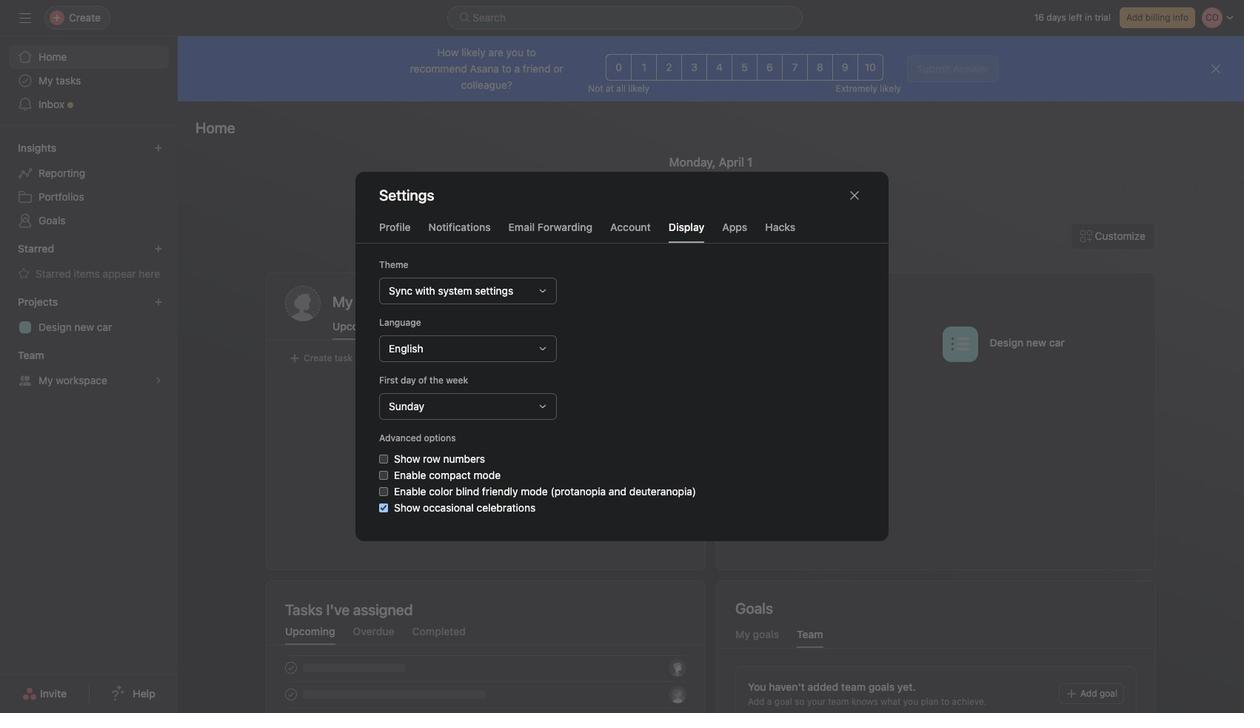 Task type: locate. For each thing, give the bounding box(es) containing it.
global element
[[0, 36, 178, 125]]

None checkbox
[[379, 455, 388, 464], [379, 504, 388, 513], [379, 455, 388, 464], [379, 504, 388, 513]]

insights element
[[0, 135, 178, 236]]

None radio
[[707, 54, 733, 81], [732, 54, 758, 81], [757, 54, 783, 81], [808, 54, 834, 81], [833, 54, 859, 81], [858, 54, 884, 81], [707, 54, 733, 81], [732, 54, 758, 81], [757, 54, 783, 81], [808, 54, 834, 81], [833, 54, 859, 81], [858, 54, 884, 81]]

starred element
[[0, 236, 178, 289]]

list box
[[448, 6, 803, 30]]

None checkbox
[[379, 471, 388, 480], [379, 488, 388, 496], [379, 471, 388, 480], [379, 488, 388, 496]]

option group
[[606, 54, 884, 81]]

None radio
[[606, 54, 632, 81], [631, 54, 657, 81], [657, 54, 683, 81], [682, 54, 708, 81], [782, 54, 808, 81], [606, 54, 632, 81], [631, 54, 657, 81], [657, 54, 683, 81], [682, 54, 708, 81], [782, 54, 808, 81]]

add profile photo image
[[285, 286, 321, 322]]

hide sidebar image
[[19, 12, 31, 24]]

close this dialog image
[[849, 190, 861, 202]]

dialog
[[356, 172, 889, 542]]

teams element
[[0, 342, 178, 396]]



Task type: describe. For each thing, give the bounding box(es) containing it.
settings tab list
[[356, 219, 889, 244]]

list image
[[952, 335, 970, 353]]

projects element
[[0, 289, 178, 342]]

dismiss image
[[1211, 63, 1223, 75]]



Task type: vqa. For each thing, say whether or not it's contained in the screenshot.
list box
yes



